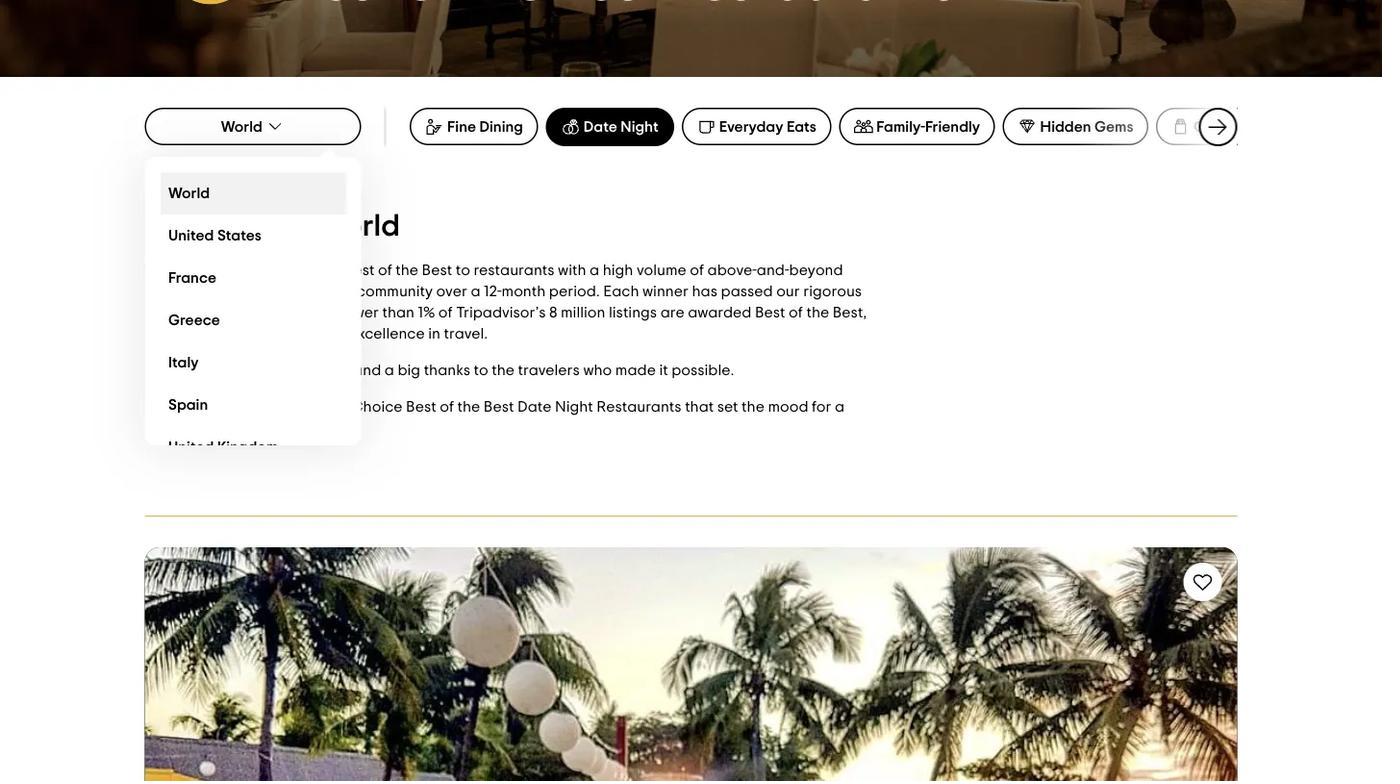 Task type: vqa. For each thing, say whether or not it's contained in the screenshot.
Travelers' in the We award Travelers' Choice Best of the Best to restaurants with a high volume of above-and-beyond reviews and opinions from our community over a 12-month period. Each winner has passed our rigorous trust and safety standards. Fewer than 1% of Tripadvisor's 8 million listings are awarded Best of the Best, signifying the highest level of excellence in travel.
yes



Task type: locate. For each thing, give the bounding box(es) containing it.
are up wining
[[190, 399, 214, 415]]

awarded
[[688, 305, 752, 320]]

best down congrats to all of the winners and a big thanks to the travelers who made it possible.
[[484, 399, 514, 415]]

next image
[[1207, 115, 1230, 139]]

date inside button
[[583, 119, 617, 135]]

above-
[[708, 263, 757, 278]]

best of the best restaurants 2023 image
[[0, 0, 1383, 77]]

of up has
[[690, 263, 704, 278]]

0 vertical spatial night
[[621, 119, 658, 135]]

greece
[[168, 313, 220, 328]]

a left 12-
[[471, 284, 481, 299]]

best
[[344, 263, 375, 278], [422, 263, 452, 278], [755, 305, 786, 320], [406, 399, 437, 415], [484, 399, 514, 415]]

we
[[145, 263, 167, 278]]

everyday eats button
[[682, 108, 831, 145]]

1 vertical spatial choice
[[352, 399, 403, 415]]

world inside list box
[[168, 186, 209, 201]]

0 horizontal spatial date
[[145, 211, 212, 242]]

0 vertical spatial date
[[583, 119, 617, 135]]

the
[[396, 263, 419, 278], [807, 305, 830, 320], [215, 326, 238, 342], [270, 363, 293, 378], [492, 363, 515, 378], [217, 399, 240, 415], [458, 399, 481, 415], [742, 399, 765, 415]]

world inside dropdown button
[[221, 119, 263, 134]]

congrats to all of the winners and a big thanks to the travelers who made it possible.
[[145, 363, 735, 378]]

dining.
[[281, 421, 328, 436]]

and down 2023
[[249, 421, 277, 436]]

the up wining
[[217, 399, 240, 415]]

big
[[398, 363, 421, 378]]

to up the over
[[456, 263, 470, 278]]

our
[[330, 284, 353, 299], [777, 284, 800, 299]]

and
[[200, 284, 228, 299], [180, 305, 208, 320], [353, 363, 381, 378], [249, 421, 277, 436]]

hidden gems
[[1040, 119, 1134, 134]]

night inside button
[[621, 119, 658, 135]]

safety
[[212, 305, 254, 320]]

0 vertical spatial are
[[661, 305, 685, 320]]

0 horizontal spatial choice
[[290, 263, 341, 278]]

0 horizontal spatial night
[[219, 211, 295, 242]]

listings
[[609, 305, 657, 320]]

united
[[168, 228, 214, 243], [168, 440, 214, 455]]

below are the 2023 travelers' choice best of the best date night restaurants that set the mood for a night of wining and dining.
[[145, 399, 845, 436]]

of down beyond at the top
[[789, 305, 803, 320]]

hidden
[[1040, 119, 1091, 134]]

12-
[[484, 284, 502, 299]]

made
[[616, 363, 656, 378]]

kingdom
[[217, 440, 278, 455]]

2 united from the top
[[168, 440, 214, 455]]

0 horizontal spatial to
[[214, 363, 229, 378]]

world
[[221, 119, 263, 134], [168, 186, 209, 201], [317, 211, 400, 242]]

date for date night
[[583, 119, 617, 135]]

are
[[661, 305, 685, 320], [190, 399, 214, 415]]

0 horizontal spatial are
[[190, 399, 214, 415]]

travelers'
[[219, 263, 287, 278], [280, 399, 349, 415]]

0 vertical spatial travelers'
[[219, 263, 287, 278]]

2 horizontal spatial night
[[621, 119, 658, 135]]

travelers' up the dining.
[[280, 399, 349, 415]]

a left 'big'
[[385, 363, 394, 378]]

of down spain
[[184, 421, 198, 436]]

choice down 'big'
[[352, 399, 403, 415]]

2 horizontal spatial to
[[474, 363, 488, 378]]

and down excellence
[[353, 363, 381, 378]]

period.
[[549, 284, 600, 299]]

fine
[[447, 119, 476, 134]]

of
[[378, 263, 392, 278], [690, 263, 704, 278], [439, 305, 453, 320], [789, 305, 803, 320], [332, 326, 346, 342], [253, 363, 267, 378], [440, 399, 454, 415], [184, 421, 198, 436]]

the down 'thanks'
[[458, 399, 481, 415]]

2 horizontal spatial date
[[583, 119, 617, 135]]

night inside below are the 2023 travelers' choice best of the best date night restaurants that set the mood for a night of wining and dining.
[[555, 399, 594, 415]]

0 horizontal spatial world
[[168, 186, 209, 201]]

family-friendly
[[876, 119, 980, 134]]

1 vertical spatial date
[[145, 211, 212, 242]]

2 vertical spatial night
[[555, 399, 594, 415]]

1 horizontal spatial our
[[777, 284, 800, 299]]

france
[[168, 270, 216, 286]]

1 horizontal spatial are
[[661, 305, 685, 320]]

below
[[145, 399, 186, 415]]

1 vertical spatial world
[[168, 186, 209, 201]]

choice up from
[[290, 263, 341, 278]]

our down and- at the right of the page
[[777, 284, 800, 299]]

volume
[[637, 263, 687, 278]]

2 vertical spatial date
[[518, 399, 552, 415]]

waitui bar & grill image
[[145, 548, 1238, 781]]

1 horizontal spatial world
[[221, 119, 263, 134]]

travelers' inside below are the 2023 travelers' choice best of the best date night restaurants that set the mood for a night of wining and dining.
[[280, 399, 349, 415]]

excellence
[[349, 326, 425, 342]]

1 horizontal spatial choice
[[352, 399, 403, 415]]

night
[[621, 119, 658, 135], [219, 211, 295, 242], [555, 399, 594, 415]]

1 united from the top
[[168, 228, 214, 243]]

1 our from the left
[[330, 284, 353, 299]]

set
[[718, 399, 739, 415]]

night for date night
[[621, 119, 658, 135]]

to
[[456, 263, 470, 278], [214, 363, 229, 378], [474, 363, 488, 378]]

friendly
[[925, 119, 980, 134]]

to left all
[[214, 363, 229, 378]]

our up 'fewer'
[[330, 284, 353, 299]]

quick bites button
[[1156, 108, 1286, 145]]

0 vertical spatial choice
[[290, 263, 341, 278]]

1 vertical spatial travelers'
[[280, 399, 349, 415]]

travelers' up opinions
[[219, 263, 287, 278]]

2 vertical spatial world
[[317, 211, 400, 242]]

choice inside we award travelers' choice best of the best to restaurants with a high volume of above-and-beyond reviews and opinions from our community over a 12-month period. each winner has passed our rigorous trust and safety standards. fewer than 1% of tripadvisor's 8 million listings are awarded best of the best, signifying the highest level of excellence in travel.
[[290, 263, 341, 278]]

states
[[217, 228, 261, 243]]

of right all
[[253, 363, 267, 378]]

save to a trip image
[[1192, 571, 1215, 594]]

thanks
[[424, 363, 471, 378]]

united down night
[[168, 440, 214, 455]]

united for united states
[[168, 228, 214, 243]]

0 horizontal spatial our
[[330, 284, 353, 299]]

1 vertical spatial are
[[190, 399, 214, 415]]

1 horizontal spatial date
[[518, 399, 552, 415]]

choice
[[290, 263, 341, 278], [352, 399, 403, 415]]

1 horizontal spatial to
[[456, 263, 470, 278]]

date
[[583, 119, 617, 135], [145, 211, 212, 242], [518, 399, 552, 415]]

highest
[[241, 326, 293, 342]]

list box
[[145, 157, 361, 469]]

opinions
[[231, 284, 291, 299]]

the down rigorous
[[807, 305, 830, 320]]

united kingdom
[[168, 440, 278, 455]]

1 vertical spatial united
[[168, 440, 214, 455]]

a
[[590, 263, 600, 278], [471, 284, 481, 299], [385, 363, 394, 378], [835, 399, 845, 415]]

date night - world
[[145, 211, 400, 242]]

night
[[145, 421, 180, 436]]

1 vertical spatial night
[[219, 211, 295, 242]]

beyond
[[790, 263, 844, 278]]

are down "winner"
[[661, 305, 685, 320]]

united up award
[[168, 228, 214, 243]]

fine dining button
[[409, 108, 538, 145]]

gems
[[1095, 119, 1134, 134]]

0 vertical spatial united
[[168, 228, 214, 243]]

who
[[583, 363, 612, 378]]

a inside below are the 2023 travelers' choice best of the best date night restaurants that set the mood for a night of wining and dining.
[[835, 399, 845, 415]]

month
[[502, 284, 546, 299]]

1 horizontal spatial night
[[555, 399, 594, 415]]

to right 'thanks'
[[474, 363, 488, 378]]

are inside we award travelers' choice best of the best to restaurants with a high volume of above-and-beyond reviews and opinions from our community over a 12-month period. each winner has passed our rigorous trust and safety standards. fewer than 1% of tripadvisor's 8 million listings are awarded best of the best, signifying the highest level of excellence in travel.
[[661, 305, 685, 320]]

bites
[[1237, 119, 1271, 134]]

2 our from the left
[[777, 284, 800, 299]]

a right for at right
[[835, 399, 845, 415]]

trust
[[145, 305, 177, 320]]

best down passed
[[755, 305, 786, 320]]

0 vertical spatial world
[[221, 119, 263, 134]]

congrats
[[145, 363, 211, 378]]

and inside below are the 2023 travelers' choice best of the best date night restaurants that set the mood for a night of wining and dining.
[[249, 421, 277, 436]]

and up signifying
[[180, 305, 208, 320]]

the right the set
[[742, 399, 765, 415]]

the left 'travelers'
[[492, 363, 515, 378]]



Task type: describe. For each thing, give the bounding box(es) containing it.
it
[[660, 363, 668, 378]]

tripadvisor's
[[456, 305, 546, 320]]

of up community
[[378, 263, 392, 278]]

each
[[604, 284, 639, 299]]

level
[[296, 326, 328, 342]]

standards.
[[258, 305, 334, 320]]

-
[[301, 211, 311, 242]]

restaurants
[[474, 263, 555, 278]]

united for united kingdom
[[168, 440, 214, 455]]

and up safety
[[200, 284, 228, 299]]

fewer
[[337, 305, 379, 320]]

date night
[[583, 119, 658, 135]]

are inside below are the 2023 travelers' choice best of the best date night restaurants that set the mood for a night of wining and dining.
[[190, 399, 214, 415]]

everyday eats
[[719, 119, 816, 134]]

date inside below are the 2023 travelers' choice best of the best date night restaurants that set the mood for a night of wining and dining.
[[518, 399, 552, 415]]

community
[[357, 284, 433, 299]]

list box containing world
[[145, 157, 361, 469]]

world button
[[145, 108, 361, 145]]

fine dining
[[447, 119, 523, 134]]

rigorous
[[804, 284, 862, 299]]

family-
[[876, 119, 925, 134]]

8
[[549, 305, 558, 320]]

night for date night - world
[[219, 211, 295, 242]]

spain
[[168, 397, 208, 413]]

passed
[[721, 284, 773, 299]]

the down highest on the top
[[270, 363, 293, 378]]

everyday
[[719, 119, 783, 134]]

of right 1%
[[439, 305, 453, 320]]

hidden gems button
[[1003, 108, 1149, 145]]

than
[[382, 305, 415, 320]]

dining
[[479, 119, 523, 134]]

all
[[232, 363, 249, 378]]

reviews
[[145, 284, 196, 299]]

travelers' inside we award travelers' choice best of the best to restaurants with a high volume of above-and-beyond reviews and opinions from our community over a 12-month period. each winner has passed our rigorous trust and safety standards. fewer than 1% of tripadvisor's 8 million listings are awarded best of the best, signifying the highest level of excellence in travel.
[[219, 263, 287, 278]]

mood
[[768, 399, 809, 415]]

travelers
[[518, 363, 580, 378]]

award
[[170, 263, 215, 278]]

best,
[[833, 305, 867, 320]]

of down 'thanks'
[[440, 399, 454, 415]]

date night button
[[546, 108, 674, 146]]

family-friendly button
[[839, 108, 995, 145]]

with
[[558, 263, 587, 278]]

a right the with
[[590, 263, 600, 278]]

the down safety
[[215, 326, 238, 342]]

for
[[812, 399, 832, 415]]

winners
[[297, 363, 350, 378]]

united states
[[168, 228, 261, 243]]

of right level
[[332, 326, 346, 342]]

2 horizontal spatial world
[[317, 211, 400, 242]]

date for date night - world
[[145, 211, 212, 242]]

high
[[603, 263, 634, 278]]

quick bites
[[1194, 119, 1271, 134]]

travel.
[[444, 326, 488, 342]]

restaurants
[[597, 399, 682, 415]]

best up community
[[344, 263, 375, 278]]

that
[[685, 399, 714, 415]]

the up community
[[396, 263, 419, 278]]

2023
[[244, 399, 277, 415]]

italy
[[168, 355, 198, 370]]

million
[[561, 305, 606, 320]]

signifying
[[145, 326, 211, 342]]

over
[[436, 284, 468, 299]]

wining
[[201, 421, 246, 436]]

and-
[[757, 263, 790, 278]]

eats
[[787, 119, 816, 134]]

has
[[692, 284, 718, 299]]

we award travelers' choice best of the best to restaurants with a high volume of above-and-beyond reviews and opinions from our community over a 12-month period. each winner has passed our rigorous trust and safety standards. fewer than 1% of tripadvisor's 8 million listings are awarded best of the best, signifying the highest level of excellence in travel.
[[145, 263, 867, 342]]

1%
[[418, 305, 435, 320]]

quick
[[1194, 119, 1234, 134]]

in
[[428, 326, 441, 342]]

to inside we award travelers' choice best of the best to restaurants with a high volume of above-and-beyond reviews and opinions from our community over a 12-month period. each winner has passed our rigorous trust and safety standards. fewer than 1% of tripadvisor's 8 million listings are awarded best of the best, signifying the highest level of excellence in travel.
[[456, 263, 470, 278]]

from
[[295, 284, 326, 299]]

best down 'big'
[[406, 399, 437, 415]]

best up the over
[[422, 263, 452, 278]]

choice inside below are the 2023 travelers' choice best of the best date night restaurants that set the mood for a night of wining and dining.
[[352, 399, 403, 415]]

possible.
[[672, 363, 735, 378]]

winner
[[643, 284, 689, 299]]



